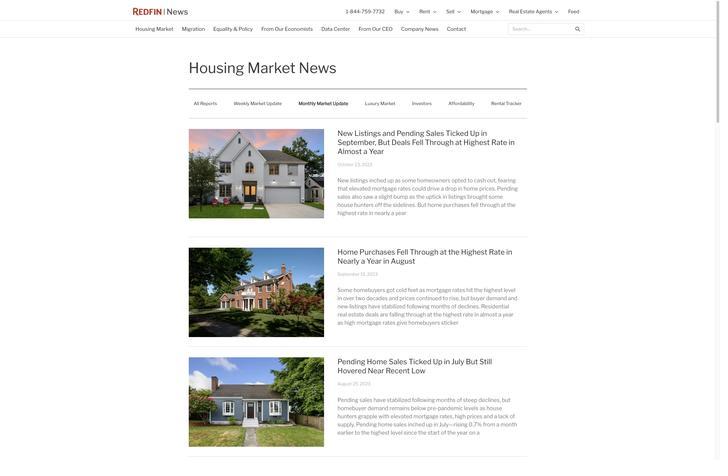 Task type: describe. For each thing, give the bounding box(es) containing it.
start
[[428, 430, 440, 436]]

earlier
[[338, 430, 354, 436]]

buy link
[[390, 0, 415, 23]]

sales inside pending home sales ticked up in july but still hovered near recent low
[[389, 358, 408, 367]]

in inside pending home sales ticked up in july but still hovered near recent low
[[444, 358, 450, 367]]

equality
[[214, 26, 233, 32]]

got
[[387, 287, 395, 294]]

monthly market update link
[[294, 97, 354, 111]]

to inside new listings inched up as some homeowners opted to cash out, fearing that elevated mortgage rates could drive a drop in home prices. pending sales also saw a slight bump as the uptick in listings brought some house hunters off the sidelines. but home purchases fell through at the highest rate in nearly a year
[[468, 178, 473, 184]]

equality & policy link
[[209, 22, 257, 36]]

1 horizontal spatial homebuyers
[[409, 320, 441, 326]]

center
[[334, 26, 350, 32]]

a inside some homebuyers got cold feet as mortgage rates hit the highest level in over two decades and prices continued to rise, but buyer demand and new listings have stabilized following months of declines. residential real estate deals are falling through at the highest rate in almost a year as high mortgage rates give homebuyers sticker
[[499, 312, 502, 318]]

through inside new listings and pending sales ticked up in september, but deals fell through at highest rate in almost a year
[[425, 138, 454, 147]]

equality & policy
[[214, 26, 253, 32]]

pending inside new listings inched up as some homeowners opted to cash out, fearing that elevated mortgage rates could drive a drop in home prices. pending sales also saw a slight bump as the uptick in listings brought some house hunters off the sidelines. but home purchases fell through at the highest rate in nearly a year
[[498, 186, 518, 192]]

rates,
[[440, 414, 454, 420]]

housing for housing market
[[136, 26, 155, 32]]

2 vertical spatial rates
[[383, 320, 396, 326]]

on
[[470, 430, 476, 436]]

and down got
[[389, 296, 399, 302]]

from our ceo link
[[355, 22, 397, 36]]

through inside new listings inched up as some homeowners opted to cash out, fearing that elevated mortgage rates could drive a drop in home prices. pending sales also saw a slight bump as the uptick in listings brought some house hunters off the sidelines. but home purchases fell through at the highest rate in nearly a year
[[480, 202, 500, 208]]

investors link
[[407, 97, 437, 111]]

pending home sales ticked up in july but still hovered near recent low
[[338, 358, 492, 376]]

&
[[234, 26, 238, 32]]

a left drop
[[441, 186, 444, 192]]

prices.
[[480, 186, 496, 192]]

home inside the home purchases fell through at the highest rate in nearly a year in august
[[338, 248, 358, 257]]

all reports link
[[189, 97, 222, 111]]

to inside some homebuyers got cold feet as mortgage rates hit the highest level in over two decades and prices continued to rise, but buyer demand and new listings have stabilized following months of declines. residential real estate deals are falling through at the highest rate in almost a year as high mortgage rates give homebuyers sticker
[[443, 296, 449, 302]]

homeowners
[[418, 178, 451, 184]]

real
[[510, 8, 520, 15]]

pending up homebuyer
[[338, 397, 359, 404]]

weekly market update link
[[229, 97, 287, 111]]

1 vertical spatial listings
[[449, 194, 467, 200]]

2023 for nearly
[[367, 272, 378, 277]]

demand inside some homebuyers got cold feet as mortgage rates hit the highest level in over two decades and prices continued to rise, but buyer demand and new listings have stabilized following months of declines. residential real estate deals are falling through at the highest rate in almost a year as high mortgage rates give homebuyers sticker
[[487, 296, 507, 302]]

up inside new listings and pending sales ticked up in september, but deals fell through at highest rate in almost a year
[[471, 129, 480, 138]]

have inside some homebuyers got cold feet as mortgage rates hit the highest level in over two decades and prices continued to rise, but buyer demand and new listings have stabilized following months of declines. residential real estate deals are falling through at the highest rate in almost a year as high mortgage rates give homebuyers sticker
[[369, 304, 381, 310]]

mortgage link
[[466, 0, 505, 23]]

Search... search field
[[509, 23, 572, 35]]

estate
[[349, 312, 365, 318]]

september,
[[338, 138, 377, 147]]

sell link
[[442, 0, 466, 23]]

september
[[338, 272, 360, 277]]

month
[[501, 422, 518, 428]]

update for monthly market update
[[333, 101, 349, 106]]

almost
[[480, 312, 498, 318]]

with
[[379, 414, 390, 420]]

have inside pending sales have stabilized following months of steep declines, but homebuyer demand remains below pre-pandemic levels as house hunters grapple with elevated mortgage rates, high prices and a lack of supply. pending home sales inched up in july—rising 0.7% from a month earlier to the highest level since the start of the year on a
[[374, 397, 386, 404]]

year inside new listings inched up as some homeowners opted to cash out, fearing that elevated mortgage rates could drive a drop in home prices. pending sales also saw a slight bump as the uptick in listings brought some house hunters off the sidelines. but home purchases fell through at the highest rate in nearly a year
[[396, 210, 407, 217]]

highest up residential in the bottom of the page
[[484, 287, 503, 294]]

from for from our economists
[[262, 26, 274, 32]]

update for weekly market update
[[267, 101, 282, 106]]

real estate agents
[[510, 8, 553, 15]]

year inside new listings and pending sales ticked up in september, but deals fell through at highest rate in almost a year
[[369, 147, 384, 156]]

from our economists
[[262, 26, 313, 32]]

of up month
[[510, 414, 516, 420]]

sales inside new listings inched up as some homeowners opted to cash out, fearing that elevated mortgage rates could drive a drop in home prices. pending sales also saw a slight bump as the uptick in listings brought some house hunters off the sidelines. but home purchases fell through at the highest rate in nearly a year
[[338, 194, 351, 200]]

2 horizontal spatial rates
[[453, 287, 466, 294]]

fell inside the home purchases fell through at the highest rate in nearly a year in august
[[397, 248, 409, 257]]

buy
[[395, 8, 404, 15]]

elevated inside new listings inched up as some homeowners opted to cash out, fearing that elevated mortgage rates could drive a drop in home prices. pending sales also saw a slight bump as the uptick in listings brought some house hunters off the sidelines. but home purchases fell through at the highest rate in nearly a year
[[349, 186, 371, 192]]

rise,
[[450, 296, 460, 302]]

slight
[[379, 194, 393, 200]]

news inside 'link'
[[426, 26, 439, 32]]

sticker
[[442, 320, 459, 326]]

1-844-759-7732 link
[[341, 0, 390, 23]]

1 horizontal spatial home
[[428, 202, 443, 208]]

house inside pending sales have stabilized following months of steep declines, but homebuyer demand remains below pre-pandemic levels as house hunters grapple with elevated mortgage rates, high prices and a lack of supply. pending home sales inched up in july—rising 0.7% from a month earlier to the highest level since the start of the year on a
[[487, 405, 503, 412]]

could
[[413, 186, 426, 192]]

through inside the home purchases fell through at the highest rate in nearly a year in august
[[410, 248, 439, 257]]

housing for housing market news
[[189, 59, 245, 77]]

a right from
[[497, 422, 500, 428]]

data center link
[[317, 22, 355, 36]]

0 horizontal spatial news
[[299, 59, 337, 77]]

a right nearly
[[392, 210, 395, 217]]

bump
[[394, 194, 409, 200]]

company news link
[[397, 22, 443, 36]]

listings
[[355, 129, 381, 138]]

give
[[397, 320, 408, 326]]

months inside some homebuyers got cold feet as mortgage rates hit the highest level in over two decades and prices continued to rise, but buyer demand and new listings have stabilized following months of declines. residential real estate deals are falling through at the highest rate in almost a year as high mortgage rates give homebuyers sticker
[[431, 304, 451, 310]]

at inside new listings inched up as some homeowners opted to cash out, fearing that elevated mortgage rates could drive a drop in home prices. pending sales also saw a slight bump as the uptick in listings brought some house hunters off the sidelines. but home purchases fell through at the highest rate in nearly a year
[[501, 202, 506, 208]]

company news
[[402, 26, 439, 32]]

home inside pending home sales ticked up in july but still hovered near recent low
[[367, 358, 388, 367]]

a inside the home purchases fell through at the highest rate in nearly a year in august
[[361, 257, 365, 266]]

grapple
[[358, 414, 378, 420]]

from
[[484, 422, 496, 428]]

nearly
[[375, 210, 391, 217]]

1-844-759-7732
[[346, 8, 385, 15]]

opted
[[452, 178, 467, 184]]

a right on
[[477, 430, 480, 436]]

a right "saw"
[[375, 194, 378, 200]]

high inside some homebuyers got cold feet as mortgage rates hit the highest level in over two decades and prices continued to rise, but buyer demand and new listings have stabilized following months of declines. residential real estate deals are falling through at the highest rate in almost a year as high mortgage rates give homebuyers sticker
[[345, 320, 356, 326]]

real estate agents link
[[505, 0, 564, 23]]

rate inside the home purchases fell through at the highest rate in nearly a year in august
[[489, 248, 505, 257]]

inched inside pending sales have stabilized following months of steep declines, but homebuyer demand remains below pre-pandemic levels as house hunters grapple with elevated mortgage rates, high prices and a lack of supply. pending home sales inched up in july—rising 0.7% from a month earlier to the highest level since the start of the year on a
[[408, 422, 425, 428]]

falling
[[390, 312, 405, 318]]

rate inside new listings inched up as some homeowners opted to cash out, fearing that elevated mortgage rates could drive a drop in home prices. pending sales also saw a slight bump as the uptick in listings brought some house hunters off the sidelines. but home purchases fell through at the highest rate in nearly a year
[[358, 210, 368, 217]]

declines.
[[458, 304, 480, 310]]

to inside pending sales have stabilized following months of steep declines, but homebuyer demand remains below pre-pandemic levels as house hunters grapple with elevated mortgage rates, high prices and a lack of supply. pending home sales inched up in july—rising 0.7% from a month earlier to the highest level since the start of the year on a
[[355, 430, 360, 436]]

deals
[[366, 312, 379, 318]]

2 horizontal spatial sales
[[394, 422, 407, 428]]

0 horizontal spatial some
[[402, 178, 416, 184]]

new listings inched up as some homeowners opted to cash out, fearing that elevated mortgage rates could drive a drop in home prices. pending sales also saw a slight bump as the uptick in listings brought some house hunters off the sidelines. but home purchases fell through at the highest rate in nearly a year
[[338, 178, 518, 217]]

1 vertical spatial some
[[489, 194, 503, 200]]

mortgage down deals
[[357, 320, 382, 326]]

feet
[[408, 287, 419, 294]]

drop
[[446, 186, 457, 192]]

july—rising
[[440, 422, 468, 428]]

year inside pending sales have stabilized following months of steep declines, but homebuyer demand remains below pre-pandemic levels as house hunters grapple with elevated mortgage rates, high prices and a lack of supply. pending home sales inched up in july—rising 0.7% from a month earlier to the highest level since the start of the year on a
[[457, 430, 468, 436]]

and up residential in the bottom of the page
[[509, 296, 518, 302]]

up inside pending sales have stabilized following months of steep declines, but homebuyer demand remains below pre-pandemic levels as house hunters grapple with elevated mortgage rates, high prices and a lack of supply. pending home sales inched up in july—rising 0.7% from a month earlier to the highest level since the start of the year on a
[[427, 422, 433, 428]]

all
[[194, 101, 199, 106]]

contact
[[447, 26, 467, 32]]

1-
[[346, 8, 350, 15]]

july
[[452, 358, 465, 367]]

nearly
[[338, 257, 360, 266]]

stabilized inside some homebuyers got cold feet as mortgage rates hit the highest level in over two decades and prices continued to rise, but buyer demand and new listings have stabilized following months of declines. residential real estate deals are falling through at the highest rate in almost a year as high mortgage rates give homebuyers sticker
[[382, 304, 406, 310]]

25,
[[353, 382, 359, 387]]

out,
[[488, 178, 497, 184]]

inched inside new listings inched up as some homeowners opted to cash out, fearing that elevated mortgage rates could drive a drop in home prices. pending sales also saw a slight bump as the uptick in listings brought some house hunters off the sidelines. but home purchases fell through at the highest rate in nearly a year
[[370, 178, 387, 184]]

sidelines.
[[393, 202, 417, 208]]

but inside some homebuyers got cold feet as mortgage rates hit the highest level in over two decades and prices continued to rise, but buyer demand and new listings have stabilized following months of declines. residential real estate deals are falling through at the highest rate in almost a year as high mortgage rates give homebuyers sticker
[[461, 296, 470, 302]]

market for monthly market update
[[317, 101, 332, 106]]

some homebuyers got cold feet as mortgage rates hit the highest level in over two decades and prices continued to rise, but buyer demand and new listings have stabilized following months of declines. residential real estate deals are falling through at the highest rate in almost a year as high mortgage rates give homebuyers sticker
[[338, 287, 518, 326]]

of right start
[[441, 430, 447, 436]]

new for new listings inched up as some homeowners opted to cash out, fearing that elevated mortgage rates could drive a drop in home prices. pending sales also saw a slight bump as the uptick in listings brought some house hunters off the sidelines. but home purchases fell through at the highest rate in nearly a year
[[338, 178, 349, 184]]

7732
[[373, 8, 385, 15]]

data
[[322, 26, 333, 32]]

decades
[[367, 296, 388, 302]]

august 25, 2023
[[338, 382, 371, 387]]

rental
[[492, 101, 505, 106]]

fell inside new listings and pending sales ticked up in september, but deals fell through at highest rate in almost a year
[[412, 138, 424, 147]]

mortgage up continued
[[427, 287, 452, 294]]

from our ceo
[[359, 26, 393, 32]]

pending home sales ticked up in july but still hovered near recent low link
[[338, 358, 492, 376]]

fell
[[471, 202, 479, 208]]

0 vertical spatial homebuyers
[[354, 287, 386, 294]]

rent
[[420, 8, 431, 15]]

pending down grapple
[[356, 422, 377, 428]]

migration link
[[178, 22, 209, 36]]

continued
[[417, 296, 442, 302]]

of left the steep
[[457, 397, 462, 404]]

pre-
[[428, 405, 438, 412]]

redfin real estate news image
[[131, 5, 189, 18]]

company
[[402, 26, 424, 32]]

rent link
[[415, 0, 442, 23]]

purchases
[[360, 248, 396, 257]]

and inside new listings and pending sales ticked up in september, but deals fell through at highest rate in almost a year
[[383, 129, 395, 138]]

lack
[[499, 414, 509, 420]]

new for new listings and pending sales ticked up in september, but deals fell through at highest rate in almost a year
[[338, 129, 353, 138]]

highest inside the home purchases fell through at the highest rate in nearly a year in august
[[462, 248, 488, 257]]

as down real
[[338, 320, 344, 326]]

off
[[375, 202, 383, 208]]

rates inside new listings inched up as some homeowners opted to cash out, fearing that elevated mortgage rates could drive a drop in home prices. pending sales also saw a slight bump as the uptick in listings brought some house hunters off the sidelines. but home purchases fell through at the highest rate in nearly a year
[[398, 186, 411, 192]]

1 vertical spatial august
[[338, 382, 352, 387]]



Task type: locate. For each thing, give the bounding box(es) containing it.
over
[[344, 296, 355, 302]]

listings inside some homebuyers got cold feet as mortgage rates hit the highest level in over two decades and prices continued to rise, but buyer demand and new listings have stabilized following months of declines. residential real estate deals are falling through at the highest rate in almost a year as high mortgage rates give homebuyers sticker
[[350, 304, 368, 310]]

ticked
[[446, 129, 469, 138], [409, 358, 432, 367]]

pending up deals
[[397, 129, 425, 138]]

home purchases fell through at the highest rate in nearly a year in august link
[[338, 248, 513, 266]]

a down 'september,'
[[364, 147, 368, 156]]

1 horizontal spatial inched
[[408, 422, 425, 428]]

fell right deals
[[412, 138, 424, 147]]

new listings and pending sales ticked up in september, but deals fell through at highest rate in almost a year link
[[338, 129, 515, 156]]

1 horizontal spatial sales
[[426, 129, 445, 138]]

pending up the hovered
[[338, 358, 366, 367]]

0 horizontal spatial fell
[[397, 248, 409, 257]]

new inside new listings and pending sales ticked up in september, but deals fell through at highest rate in almost a year
[[338, 129, 353, 138]]

from right policy
[[262, 26, 274, 32]]

new up that
[[338, 178, 349, 184]]

drive
[[428, 186, 440, 192]]

listings down 23, at the top of page
[[351, 178, 368, 184]]

hunters down "saw"
[[355, 202, 374, 208]]

but inside pending sales have stabilized following months of steep declines, but homebuyer demand remains below pre-pandemic levels as house hunters grapple with elevated mortgage rates, high prices and a lack of supply. pending home sales inched up in july—rising 0.7% from a month earlier to the highest level since the start of the year on a
[[502, 397, 511, 404]]

pending sales have stabilized following months of steep declines, but homebuyer demand remains below pre-pandemic levels as house hunters grapple with elevated mortgage rates, high prices and a lack of supply. pending home sales inched up in july—rising 0.7% from a month earlier to the highest level since the start of the year on a
[[338, 397, 518, 436]]

sales up since
[[394, 422, 407, 428]]

year
[[369, 147, 384, 156], [367, 257, 382, 266]]

inched up since
[[408, 422, 425, 428]]

1 our from the left
[[275, 26, 284, 32]]

year left on
[[457, 430, 468, 436]]

highest inside pending sales have stabilized following months of steep declines, but homebuyer demand remains below pre-pandemic levels as house hunters grapple with elevated mortgage rates, high prices and a lack of supply. pending home sales inched up in july—rising 0.7% from a month earlier to the highest level since the start of the year on a
[[371, 430, 390, 436]]

0 vertical spatial but
[[461, 296, 470, 302]]

up up start
[[427, 422, 433, 428]]

1 vertical spatial sales
[[389, 358, 408, 367]]

up
[[471, 129, 480, 138], [433, 358, 443, 367]]

0 vertical spatial year
[[396, 210, 407, 217]]

1 horizontal spatial august
[[391, 257, 416, 266]]

prices up 0.7%
[[467, 414, 483, 420]]

from for from our ceo
[[359, 26, 371, 32]]

agents
[[536, 8, 553, 15]]

sales
[[338, 194, 351, 200], [360, 397, 373, 404], [394, 422, 407, 428]]

1 horizontal spatial home
[[367, 358, 388, 367]]

elevated inside pending sales have stabilized following months of steep declines, but homebuyer demand remains below pre-pandemic levels as house hunters grapple with elevated mortgage rates, high prices and a lack of supply. pending home sales inched up in july—rising 0.7% from a month earlier to the highest level since the start of the year on a
[[391, 414, 413, 420]]

sales down that
[[338, 194, 351, 200]]

the inside the home purchases fell through at the highest rate in nearly a year in august
[[449, 248, 460, 257]]

1 vertical spatial rate
[[489, 248, 505, 257]]

our for ceo
[[372, 26, 381, 32]]

some up could
[[402, 178, 416, 184]]

year
[[396, 210, 407, 217], [503, 312, 514, 318], [457, 430, 468, 436]]

pandemic
[[438, 405, 463, 412]]

None search field
[[509, 23, 585, 35]]

have up with on the bottom right of page
[[374, 397, 386, 404]]

search image
[[576, 26, 581, 31]]

new inside new listings inched up as some homeowners opted to cash out, fearing that elevated mortgage rates could drive a drop in home prices. pending sales also saw a slight bump as the uptick in listings brought some house hunters off the sidelines. but home purchases fell through at the highest rate in nearly a year
[[338, 178, 349, 184]]

0 horizontal spatial prices
[[400, 296, 415, 302]]

1 horizontal spatial up
[[471, 129, 480, 138]]

low
[[412, 367, 426, 376]]

fell
[[412, 138, 424, 147], [397, 248, 409, 257]]

1 horizontal spatial rates
[[398, 186, 411, 192]]

1 vertical spatial hunters
[[338, 414, 357, 420]]

2023 for hovered
[[360, 382, 371, 387]]

1 vertical spatial fell
[[397, 248, 409, 257]]

up inside new listings inched up as some homeowners opted to cash out, fearing that elevated mortgage rates could drive a drop in home prices. pending sales also saw a slight bump as the uptick in listings brought some house hunters off the sidelines. but home purchases fell through at the highest rate in nearly a year
[[388, 178, 394, 184]]

0 horizontal spatial elevated
[[349, 186, 371, 192]]

1 vertical spatial but
[[502, 397, 511, 404]]

year down residential in the bottom of the page
[[503, 312, 514, 318]]

0 vertical spatial stabilized
[[382, 304, 406, 310]]

0 vertical spatial sales
[[338, 194, 351, 200]]

two
[[356, 296, 366, 302]]

pending inside pending home sales ticked up in july but still hovered near recent low
[[338, 358, 366, 367]]

2 our from the left
[[372, 26, 381, 32]]

august inside the home purchases fell through at the highest rate in nearly a year in august
[[391, 257, 416, 266]]

0 horizontal spatial home
[[378, 422, 393, 428]]

2 from from the left
[[359, 26, 371, 32]]

1 horizontal spatial sales
[[360, 397, 373, 404]]

our left ceo
[[372, 26, 381, 32]]

as down 'declines,'
[[480, 405, 486, 412]]

1 update from the left
[[267, 101, 282, 106]]

following down continued
[[407, 304, 430, 310]]

0 vertical spatial sales
[[426, 129, 445, 138]]

0 horizontal spatial homebuyers
[[354, 287, 386, 294]]

stabilized inside pending sales have stabilized following months of steep declines, but homebuyer demand remains below pre-pandemic levels as house hunters grapple with elevated mortgage rates, high prices and a lack of supply. pending home sales inched up in july—rising 0.7% from a month earlier to the highest level since the start of the year on a
[[387, 397, 411, 404]]

months down continued
[[431, 304, 451, 310]]

stabilized up remains
[[387, 397, 411, 404]]

1 vertical spatial inched
[[408, 422, 425, 428]]

the
[[417, 194, 425, 200], [384, 202, 392, 208], [508, 202, 516, 208], [449, 248, 460, 257], [475, 287, 483, 294], [434, 312, 442, 318], [362, 430, 370, 436], [419, 430, 427, 436], [448, 430, 456, 436]]

2 vertical spatial listings
[[350, 304, 368, 310]]

market for weekly market update
[[251, 101, 266, 106]]

ticked inside pending home sales ticked up in july but still hovered near recent low
[[409, 358, 432, 367]]

elevated up also
[[349, 186, 371, 192]]

prices inside pending sales have stabilized following months of steep declines, but homebuyer demand remains below pre-pandemic levels as house hunters grapple with elevated mortgage rates, high prices and a lack of supply. pending home sales inched up in july—rising 0.7% from a month earlier to the highest level since the start of the year on a
[[467, 414, 483, 420]]

house down also
[[338, 202, 353, 208]]

residential
[[482, 304, 510, 310]]

0 vertical spatial rates
[[398, 186, 411, 192]]

15,
[[361, 272, 367, 277]]

months up the pandemic
[[437, 397, 456, 404]]

0 vertical spatial year
[[369, 147, 384, 156]]

1 horizontal spatial update
[[333, 101, 349, 106]]

still
[[480, 358, 492, 367]]

homebuyers right give
[[409, 320, 441, 326]]

1 vertical spatial new
[[338, 178, 349, 184]]

highest down with on the bottom right of page
[[371, 430, 390, 436]]

1 horizontal spatial year
[[457, 430, 468, 436]]

as up the bump
[[395, 178, 401, 184]]

0 vertical spatial new
[[338, 129, 353, 138]]

as right feet
[[420, 287, 426, 294]]

data center
[[322, 26, 350, 32]]

a inside new listings and pending sales ticked up in september, but deals fell through at highest rate in almost a year
[[364, 147, 368, 156]]

highest inside new listings and pending sales ticked up in september, but deals fell through at highest rate in almost a year
[[464, 138, 490, 147]]

to left cash
[[468, 178, 473, 184]]

rates up the bump
[[398, 186, 411, 192]]

luxury market link
[[360, 97, 401, 111]]

our left "economists"
[[275, 26, 284, 32]]

1 vertical spatial to
[[443, 296, 449, 302]]

0 horizontal spatial through
[[406, 312, 426, 318]]

market for housing market news
[[248, 59, 296, 77]]

homebuyer
[[338, 405, 367, 412]]

0 vertical spatial have
[[369, 304, 381, 310]]

0 vertical spatial but
[[378, 138, 390, 147]]

1 from from the left
[[262, 26, 274, 32]]

market for housing market
[[156, 26, 174, 32]]

0 horizontal spatial update
[[267, 101, 282, 106]]

following inside pending sales have stabilized following months of steep declines, but homebuyer demand remains below pre-pandemic levels as house hunters grapple with elevated mortgage rates, high prices and a lack of supply. pending home sales inched up in july—rising 0.7% from a month earlier to the highest level since the start of the year on a
[[412, 397, 435, 404]]

of inside some homebuyers got cold feet as mortgage rates hit the highest level in over two decades and prices continued to rise, but buyer demand and new listings have stabilized following months of declines. residential real estate deals are falling through at the highest rate in almost a year as high mortgage rates give homebuyers sticker
[[452, 304, 457, 310]]

home inside pending sales have stabilized following months of steep declines, but homebuyer demand remains below pre-pandemic levels as house hunters grapple with elevated mortgage rates, high prices and a lack of supply. pending home sales inched up in july—rising 0.7% from a month earlier to the highest level since the start of the year on a
[[378, 422, 393, 428]]

0 horizontal spatial house
[[338, 202, 353, 208]]

hit
[[467, 287, 473, 294]]

2 vertical spatial home
[[378, 422, 393, 428]]

some
[[402, 178, 416, 184], [489, 194, 503, 200]]

1 horizontal spatial but
[[418, 202, 427, 208]]

some down the prices.
[[489, 194, 503, 200]]

feed link
[[564, 0, 585, 23]]

0 horizontal spatial rate
[[358, 210, 368, 217]]

year down purchases
[[367, 257, 382, 266]]

2 horizontal spatial but
[[466, 358, 478, 367]]

and up from
[[484, 414, 494, 420]]

home up near
[[367, 358, 388, 367]]

0 horizontal spatial inched
[[370, 178, 387, 184]]

high inside pending sales have stabilized following months of steep declines, but homebuyer demand remains below pre-pandemic levels as house hunters grapple with elevated mortgage rates, high prices and a lack of supply. pending home sales inched up in july—rising 0.7% from a month earlier to the highest level since the start of the year on a
[[455, 414, 466, 420]]

1 vertical spatial demand
[[368, 405, 389, 412]]

0 vertical spatial house
[[338, 202, 353, 208]]

1 vertical spatial news
[[299, 59, 337, 77]]

rate inside some homebuyers got cold feet as mortgage rates hit the highest level in over two decades and prices continued to rise, but buyer demand and new listings have stabilized following months of declines. residential real estate deals are falling through at the highest rate in almost a year as high mortgage rates give homebuyers sticker
[[464, 312, 474, 318]]

home up nearly
[[338, 248, 358, 257]]

stabilized
[[382, 304, 406, 310], [387, 397, 411, 404]]

ceo
[[382, 26, 393, 32]]

all reports
[[194, 101, 217, 106]]

market for luxury market
[[381, 101, 396, 106]]

home up brought at the right top of page
[[464, 186, 479, 192]]

affordability link
[[444, 97, 480, 111]]

but left deals
[[378, 138, 390, 147]]

economists
[[285, 26, 313, 32]]

market
[[156, 26, 174, 32], [248, 59, 296, 77], [251, 101, 266, 106], [317, 101, 332, 106], [381, 101, 396, 106]]

0 vertical spatial home
[[464, 186, 479, 192]]

1 vertical spatial through
[[406, 312, 426, 318]]

1 vertical spatial home
[[428, 202, 443, 208]]

august
[[391, 257, 416, 266], [338, 382, 352, 387]]

1 new from the top
[[338, 129, 353, 138]]

1 horizontal spatial demand
[[487, 296, 507, 302]]

rate down declines.
[[464, 312, 474, 318]]

1 vertical spatial following
[[412, 397, 435, 404]]

through inside some homebuyers got cold feet as mortgage rates hit the highest level in over two decades and prices continued to rise, but buyer demand and new listings have stabilized following months of declines. residential real estate deals are falling through at the highest rate in almost a year as high mortgage rates give homebuyers sticker
[[406, 312, 426, 318]]

almost
[[338, 147, 362, 156]]

2 horizontal spatial home
[[464, 186, 479, 192]]

and up deals
[[383, 129, 395, 138]]

new listings and pending sales ticked up in september, but deals fell through at highest rate in almost a year
[[338, 129, 515, 156]]

0 horizontal spatial up
[[433, 358, 443, 367]]

1 horizontal spatial ticked
[[446, 129, 469, 138]]

0 horizontal spatial rates
[[383, 320, 396, 326]]

but inside pending home sales ticked up in july but still hovered near recent low
[[466, 358, 478, 367]]

sales up homebuyer
[[360, 397, 373, 404]]

to right the earlier
[[355, 430, 360, 436]]

0 horizontal spatial level
[[391, 430, 403, 436]]

1 horizontal spatial up
[[427, 422, 433, 428]]

but right 'declines,'
[[502, 397, 511, 404]]

1 vertical spatial house
[[487, 405, 503, 412]]

but left the still
[[466, 358, 478, 367]]

luxury
[[365, 101, 380, 106]]

listings up estate
[[350, 304, 368, 310]]

high down estate
[[345, 320, 356, 326]]

home down uptick
[[428, 202, 443, 208]]

of down the "rise,"
[[452, 304, 457, 310]]

through down brought at the right top of page
[[480, 202, 500, 208]]

1 vertical spatial prices
[[467, 414, 483, 420]]

0 vertical spatial fell
[[412, 138, 424, 147]]

1 vertical spatial months
[[437, 397, 456, 404]]

1 vertical spatial rates
[[453, 287, 466, 294]]

to left the "rise,"
[[443, 296, 449, 302]]

mortgage inside pending sales have stabilized following months of steep declines, but homebuyer demand remains below pre-pandemic levels as house hunters grapple with elevated mortgage rates, high prices and a lack of supply. pending home sales inched up in july—rising 0.7% from a month earlier to the highest level since the start of the year on a
[[414, 414, 439, 420]]

0 horizontal spatial sales
[[389, 358, 408, 367]]

from our economists link
[[257, 22, 317, 36]]

a left lack at the bottom
[[495, 414, 498, 420]]

pending inside new listings and pending sales ticked up in september, but deals fell through at highest rate in almost a year
[[397, 129, 425, 138]]

as down could
[[410, 194, 415, 200]]

rate inside new listings and pending sales ticked up in september, but deals fell through at highest rate in almost a year
[[492, 138, 508, 147]]

hunters inside new listings inched up as some homeowners opted to cash out, fearing that elevated mortgage rates could drive a drop in home prices. pending sales also saw a slight bump as the uptick in listings brought some house hunters off the sidelines. but home purchases fell through at the highest rate in nearly a year
[[355, 202, 374, 208]]

months inside pending sales have stabilized following months of steep declines, but homebuyer demand remains below pre-pandemic levels as house hunters grapple with elevated mortgage rates, high prices and a lack of supply. pending home sales inched up in july—rising 0.7% from a month earlier to the highest level since the start of the year on a
[[437, 397, 456, 404]]

following inside some homebuyers got cold feet as mortgage rates hit the highest level in over two decades and prices continued to rise, but buyer demand and new listings have stabilized following months of declines. residential real estate deals are falling through at the highest rate in almost a year as high mortgage rates give homebuyers sticker
[[407, 304, 430, 310]]

elevated down remains
[[391, 414, 413, 420]]

highest
[[338, 210, 357, 217], [484, 287, 503, 294], [443, 312, 462, 318], [371, 430, 390, 436]]

high up july—rising
[[455, 414, 466, 420]]

level inside pending sales have stabilized following months of steep declines, but homebuyer demand remains below pre-pandemic levels as house hunters grapple with elevated mortgage rates, high prices and a lack of supply. pending home sales inched up in july—rising 0.7% from a month earlier to the highest level since the start of the year on a
[[391, 430, 403, 436]]

1 vertical spatial home
[[367, 358, 388, 367]]

house down 'declines,'
[[487, 405, 503, 412]]

august left 25,
[[338, 382, 352, 387]]

luxury market
[[365, 101, 396, 106]]

mortgage down pre-
[[414, 414, 439, 420]]

2 new from the top
[[338, 178, 349, 184]]

0 vertical spatial up
[[388, 178, 394, 184]]

0 horizontal spatial august
[[338, 382, 352, 387]]

0 vertical spatial demand
[[487, 296, 507, 302]]

also
[[352, 194, 362, 200]]

year inside some homebuyers got cold feet as mortgage rates hit the highest level in over two decades and prices continued to rise, but buyer demand and new listings have stabilized following months of declines. residential real estate deals are falling through at the highest rate in almost a year as high mortgage rates give homebuyers sticker
[[503, 312, 514, 318]]

near
[[368, 367, 385, 376]]

from
[[262, 26, 274, 32], [359, 26, 371, 32]]

homebuyers up the decades
[[354, 287, 386, 294]]

highest up 'sticker' on the bottom of page
[[443, 312, 462, 318]]

2023 right 25,
[[360, 382, 371, 387]]

1 horizontal spatial level
[[504, 287, 516, 294]]

but inside new listings and pending sales ticked up in september, but deals fell through at highest rate in almost a year
[[378, 138, 390, 147]]

august down purchases
[[391, 257, 416, 266]]

listings
[[351, 178, 368, 184], [449, 194, 467, 200], [350, 304, 368, 310]]

ticked up low
[[409, 358, 432, 367]]

0 vertical spatial through
[[480, 202, 500, 208]]

0 vertical spatial months
[[431, 304, 451, 310]]

highest down also
[[338, 210, 357, 217]]

stabilized up falling
[[382, 304, 406, 310]]

in inside pending sales have stabilized following months of steep declines, but homebuyer demand remains below pre-pandemic levels as house hunters grapple with elevated mortgage rates, high prices and a lack of supply. pending home sales inched up in july—rising 0.7% from a month earlier to the highest level since the start of the year on a
[[434, 422, 439, 428]]

our for economists
[[275, 26, 284, 32]]

rates up the "rise,"
[[453, 287, 466, 294]]

rates
[[398, 186, 411, 192], [453, 287, 466, 294], [383, 320, 396, 326]]

listings up purchases
[[449, 194, 467, 200]]

year down sidelines.
[[396, 210, 407, 217]]

rate
[[492, 138, 508, 147], [489, 248, 505, 257]]

1 horizontal spatial fell
[[412, 138, 424, 147]]

1 vertical spatial sales
[[360, 397, 373, 404]]

since
[[404, 430, 417, 436]]

following up below
[[412, 397, 435, 404]]

0 vertical spatial to
[[468, 178, 473, 184]]

0 horizontal spatial housing
[[136, 26, 155, 32]]

at inside new listings and pending sales ticked up in september, but deals fell through at highest rate in almost a year
[[456, 138, 462, 147]]

0 horizontal spatial demand
[[368, 405, 389, 412]]

prices inside some homebuyers got cold feet as mortgage rates hit the highest level in over two decades and prices continued to rise, but buyer demand and new listings have stabilized following months of declines. residential real estate deals are falling through at the highest rate in almost a year as high mortgage rates give homebuyers sticker
[[400, 296, 415, 302]]

inched
[[370, 178, 387, 184], [408, 422, 425, 428]]

0 horizontal spatial but
[[461, 296, 470, 302]]

1 vertical spatial through
[[410, 248, 439, 257]]

house inside new listings inched up as some homeowners opted to cash out, fearing that elevated mortgage rates could drive a drop in home prices. pending sales also saw a slight bump as the uptick in listings brought some house hunters off the sidelines. but home purchases fell through at the highest rate in nearly a year
[[338, 202, 353, 208]]

1 vertical spatial elevated
[[391, 414, 413, 420]]

level inside some homebuyers got cold feet as mortgage rates hit the highest level in over two decades and prices continued to rise, but buyer demand and new listings have stabilized following months of declines. residential real estate deals are falling through at the highest rate in almost a year as high mortgage rates give homebuyers sticker
[[504, 287, 516, 294]]

0 horizontal spatial our
[[275, 26, 284, 32]]

estate
[[521, 8, 535, 15]]

sales
[[426, 129, 445, 138], [389, 358, 408, 367]]

1 horizontal spatial house
[[487, 405, 503, 412]]

level left since
[[391, 430, 403, 436]]

0 vertical spatial 2023
[[362, 162, 373, 167]]

rental tracker link
[[487, 97, 527, 111]]

prices down feet
[[400, 296, 415, 302]]

hunters up supply.
[[338, 414, 357, 420]]

up inside pending home sales ticked up in july but still hovered near recent low
[[433, 358, 443, 367]]

mortgage inside new listings inched up as some homeowners opted to cash out, fearing that elevated mortgage rates could drive a drop in home prices. pending sales also saw a slight bump as the uptick in listings brought some house hunters off the sidelines. but home purchases fell through at the highest rate in nearly a year
[[372, 186, 397, 192]]

have up deals
[[369, 304, 381, 310]]

demand up residential in the bottom of the page
[[487, 296, 507, 302]]

0 vertical spatial rate
[[492, 138, 508, 147]]

monthly market update
[[299, 101, 349, 106]]

saw
[[364, 194, 374, 200]]

elevated
[[349, 186, 371, 192], [391, 414, 413, 420]]

at inside some homebuyers got cold feet as mortgage rates hit the highest level in over two decades and prices continued to rise, but buyer demand and new listings have stabilized following months of declines. residential real estate deals are falling through at the highest rate in almost a year as high mortgage rates give homebuyers sticker
[[428, 312, 433, 318]]

0 horizontal spatial to
[[355, 430, 360, 436]]

recent
[[386, 367, 410, 376]]

update
[[267, 101, 282, 106], [333, 101, 349, 106]]

0 vertical spatial prices
[[400, 296, 415, 302]]

up
[[388, 178, 394, 184], [427, 422, 433, 428]]

2023
[[362, 162, 373, 167], [367, 272, 378, 277], [360, 382, 371, 387]]

up up slight
[[388, 178, 394, 184]]

through
[[425, 138, 454, 147], [410, 248, 439, 257]]

1 horizontal spatial some
[[489, 194, 503, 200]]

october
[[338, 162, 354, 167]]

fell right purchases
[[397, 248, 409, 257]]

but inside new listings inched up as some homeowners opted to cash out, fearing that elevated mortgage rates could drive a drop in home prices. pending sales also saw a slight bump as the uptick in listings brought some house hunters off the sidelines. but home purchases fell through at the highest rate in nearly a year
[[418, 202, 427, 208]]

pending
[[397, 129, 425, 138], [498, 186, 518, 192], [338, 358, 366, 367], [338, 397, 359, 404], [356, 422, 377, 428]]

1 vertical spatial level
[[391, 430, 403, 436]]

weekly market update
[[234, 101, 282, 106]]

2 update from the left
[[333, 101, 349, 106]]

highest
[[464, 138, 490, 147], [462, 248, 488, 257]]

through
[[480, 202, 500, 208], [406, 312, 426, 318]]

policy
[[239, 26, 253, 32]]

and inside pending sales have stabilized following months of steep declines, but homebuyer demand remains below pre-pandemic levels as house hunters grapple with elevated mortgage rates, high prices and a lack of supply. pending home sales inched up in july—rising 0.7% from a month earlier to the highest level since the start of the year on a
[[484, 414, 494, 420]]

but up declines.
[[461, 296, 470, 302]]

as inside pending sales have stabilized following months of steep declines, but homebuyer demand remains below pre-pandemic levels as house hunters grapple with elevated mortgage rates, high prices and a lack of supply. pending home sales inched up in july—rising 0.7% from a month earlier to the highest level since the start of the year on a
[[480, 405, 486, 412]]

1 vertical spatial up
[[433, 358, 443, 367]]

0 vertical spatial up
[[471, 129, 480, 138]]

0 vertical spatial august
[[391, 257, 416, 266]]

2023 right 15, at the right bottom of page
[[367, 272, 378, 277]]

mortgage up slight
[[372, 186, 397, 192]]

level up residential in the bottom of the page
[[504, 287, 516, 294]]

ticked down the 'affordability'
[[446, 129, 469, 138]]

hovered
[[338, 367, 367, 376]]

housing market news
[[189, 59, 337, 77]]

ticked inside new listings and pending sales ticked up in september, but deals fell through at highest rate in almost a year
[[446, 129, 469, 138]]

year down listings
[[369, 147, 384, 156]]

that
[[338, 186, 348, 192]]

inched up slight
[[370, 178, 387, 184]]

0 vertical spatial news
[[426, 26, 439, 32]]

1 vertical spatial year
[[503, 312, 514, 318]]

home purchases fell through at the highest rate in nearly a year in august
[[338, 248, 513, 266]]

deals
[[392, 138, 411, 147]]

at inside the home purchases fell through at the highest rate in nearly a year in august
[[440, 248, 447, 257]]

new up 'september,'
[[338, 129, 353, 138]]

2 horizontal spatial to
[[468, 178, 473, 184]]

rental tracker
[[492, 101, 522, 106]]

2023 for but
[[362, 162, 373, 167]]

sales inside new listings and pending sales ticked up in september, but deals fell through at highest rate in almost a year
[[426, 129, 445, 138]]

1 vertical spatial but
[[418, 202, 427, 208]]

demand inside pending sales have stabilized following months of steep declines, but homebuyer demand remains below pre-pandemic levels as house hunters grapple with elevated mortgage rates, high prices and a lack of supply. pending home sales inched up in july—rising 0.7% from a month earlier to the highest level since the start of the year on a
[[368, 405, 389, 412]]

investors
[[413, 101, 432, 106]]

0 vertical spatial rate
[[358, 210, 368, 217]]

0 horizontal spatial from
[[262, 26, 274, 32]]

but down uptick
[[418, 202, 427, 208]]

0 vertical spatial listings
[[351, 178, 368, 184]]

rate down "saw"
[[358, 210, 368, 217]]

1 horizontal spatial from
[[359, 26, 371, 32]]

a down residential in the bottom of the page
[[499, 312, 502, 318]]

year inside the home purchases fell through at the highest rate in nearly a year in august
[[367, 257, 382, 266]]

hunters inside pending sales have stabilized following months of steep declines, but homebuyer demand remains below pre-pandemic levels as house hunters grapple with elevated mortgage rates, high prices and a lack of supply. pending home sales inched up in july—rising 0.7% from a month earlier to the highest level since the start of the year on a
[[338, 414, 357, 420]]

a up 15, at the right bottom of page
[[361, 257, 365, 266]]

highest inside new listings inched up as some homeowners opted to cash out, fearing that elevated mortgage rates could drive a drop in home prices. pending sales also saw a slight bump as the uptick in listings brought some house hunters off the sidelines. but home purchases fell through at the highest rate in nearly a year
[[338, 210, 357, 217]]



Task type: vqa. For each thing, say whether or not it's contained in the screenshot.
Pending sales have stabilized following months of steep declines, but homebuyer demand remains below pre-pandemic levels as house hunters grapple with elevated mortgage rates, high prices and a lack of supply. Pending home sales inched up in July—rising 0.7% from a month earlier to the highest level since the start of the year on a
yes



